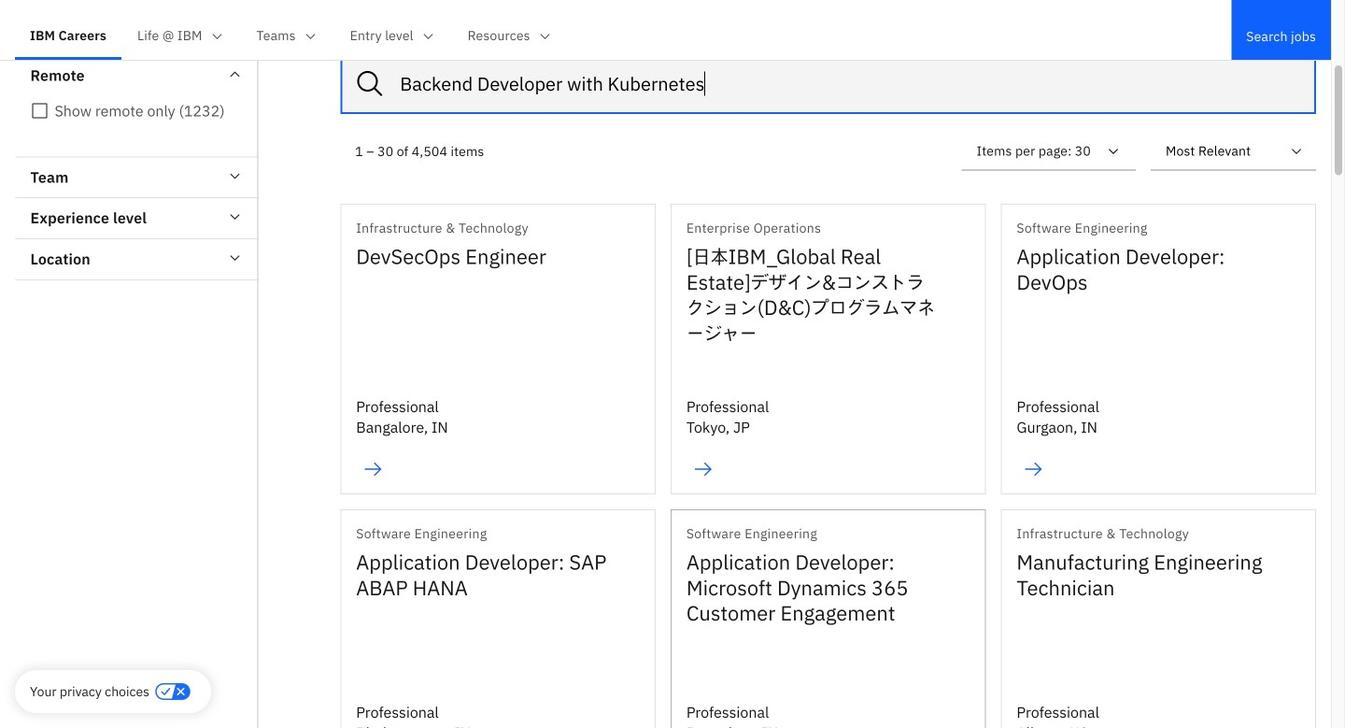 Task type: vqa. For each thing, say whether or not it's contained in the screenshot.
"your privacy choices" element
yes



Task type: describe. For each thing, give the bounding box(es) containing it.
your privacy choices element
[[30, 681, 150, 702]]



